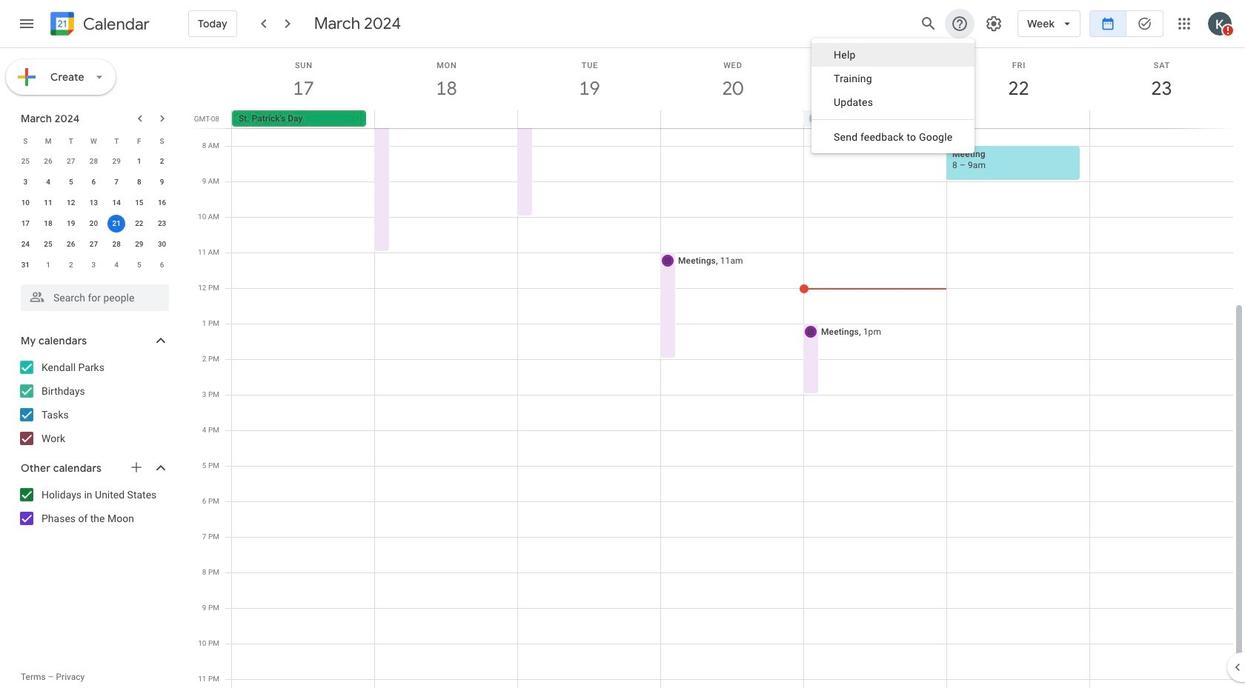 Task type: locate. For each thing, give the bounding box(es) containing it.
None search field
[[0, 279, 184, 311]]

20 element
[[85, 215, 103, 233]]

10 element
[[17, 194, 34, 212]]

training menu item
[[812, 67, 975, 90]]

cell
[[375, 110, 518, 128], [518, 110, 661, 128], [661, 110, 804, 128], [947, 110, 1090, 128], [1090, 110, 1233, 128], [105, 213, 128, 234]]

menu
[[812, 39, 975, 153]]

22 element
[[130, 215, 148, 233]]

heading inside calendar element
[[80, 15, 150, 33]]

april 2 element
[[62, 256, 80, 274]]

row group
[[14, 151, 173, 276]]

cell inside march 2024 grid
[[105, 213, 128, 234]]

16 element
[[153, 194, 171, 212]]

april 5 element
[[130, 256, 148, 274]]

add other calendars image
[[129, 460, 144, 475]]

Search for people text field
[[30, 285, 160, 311]]

send feedback to google menu item
[[812, 125, 975, 149]]

2 element
[[153, 153, 171, 170]]

23 element
[[153, 215, 171, 233]]

25 element
[[39, 236, 57, 253]]

5 element
[[62, 173, 80, 191]]

my calendars list
[[3, 356, 184, 451]]

11 element
[[39, 194, 57, 212]]

february 25 element
[[17, 153, 34, 170]]

21, today element
[[108, 215, 125, 233]]

help menu item
[[812, 43, 975, 67]]

8 element
[[130, 173, 148, 191]]

14 element
[[108, 194, 125, 212]]

other calendars list
[[3, 483, 184, 531]]

april 1 element
[[39, 256, 57, 274]]

row
[[225, 110, 1245, 128], [14, 130, 173, 151], [14, 151, 173, 172], [14, 172, 173, 193], [14, 193, 173, 213], [14, 213, 173, 234], [14, 234, 173, 255], [14, 255, 173, 276]]

heading
[[80, 15, 150, 33]]

grid
[[190, 48, 1245, 689]]

31 element
[[17, 256, 34, 274]]

27 element
[[85, 236, 103, 253]]

13 element
[[85, 194, 103, 212]]

19 element
[[62, 215, 80, 233]]

18 element
[[39, 215, 57, 233]]



Task type: vqa. For each thing, say whether or not it's contained in the screenshot.
'1' element
yes



Task type: describe. For each thing, give the bounding box(es) containing it.
4 element
[[39, 173, 57, 191]]

6 element
[[85, 173, 103, 191]]

12 element
[[62, 194, 80, 212]]

24 element
[[17, 236, 34, 253]]

main drawer image
[[18, 15, 36, 33]]

april 4 element
[[108, 256, 125, 274]]

april 3 element
[[85, 256, 103, 274]]

support image
[[951, 15, 969, 33]]

17 element
[[17, 215, 34, 233]]

updates menu item
[[812, 90, 975, 114]]

7 element
[[108, 173, 125, 191]]

april 6 element
[[153, 256, 171, 274]]

calendar element
[[47, 9, 150, 42]]

3 element
[[17, 173, 34, 191]]

february 28 element
[[85, 153, 103, 170]]

february 26 element
[[39, 153, 57, 170]]

28 element
[[108, 236, 125, 253]]

29 element
[[130, 236, 148, 253]]

february 29 element
[[108, 153, 125, 170]]

15 element
[[130, 194, 148, 212]]

30 element
[[153, 236, 171, 253]]

9 element
[[153, 173, 171, 191]]

1 element
[[130, 153, 148, 170]]

settings menu image
[[985, 15, 1003, 33]]

26 element
[[62, 236, 80, 253]]

march 2024 grid
[[14, 130, 173, 276]]

february 27 element
[[62, 153, 80, 170]]



